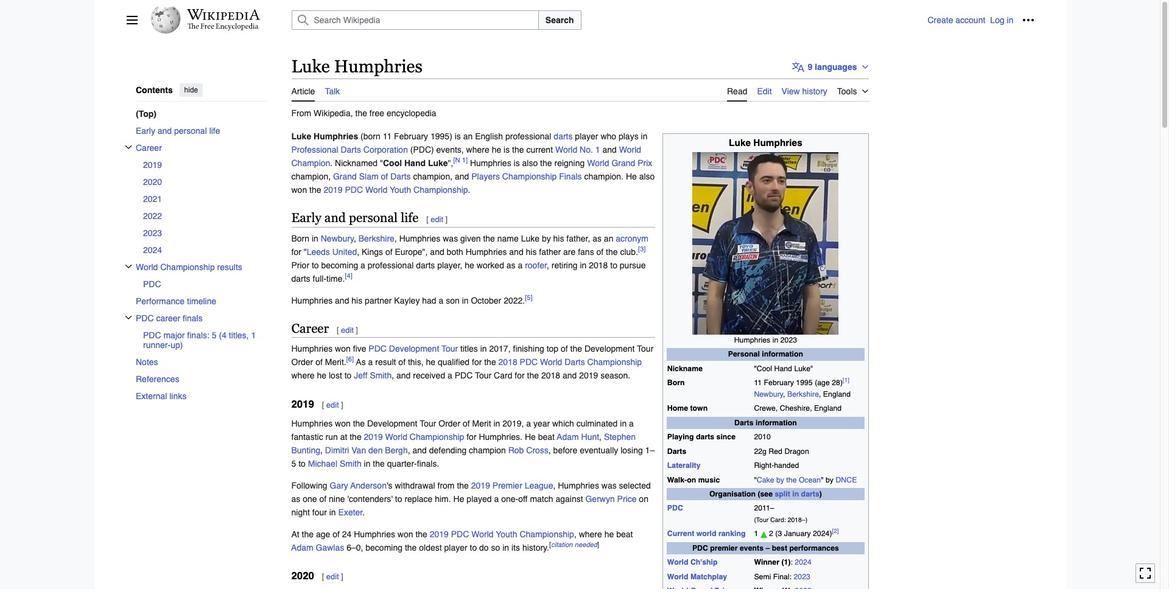 Task type: describe. For each thing, give the bounding box(es) containing it.
and up career link
[[157, 126, 172, 135]]

to inside ", humphries was selected as one of nine 'contenders' to replace him. he played a one-off match against"
[[395, 494, 402, 504]]

of inside the humphries won the development tour order of merit in 2019, a year which culminated in a fantastic run at the
[[463, 419, 470, 429]]

0 horizontal spatial professional
[[368, 260, 414, 270]]

no.
[[580, 145, 593, 155]]

1 champion, from the left
[[291, 172, 331, 181]]

2011–
[[754, 505, 775, 513]]

the free encyclopedia image
[[188, 23, 259, 31]]

world up world matchplay link
[[667, 559, 689, 567]]

dimitri van den bergh link
[[325, 446, 408, 455]]

winner
[[754, 559, 780, 567]]

at the age of 24 humphries won the 2019 pdc world youth championship , where he beat adam gawlas 6–0, becoming the oldest player to do so in its history. [ citation needed ]
[[291, 530, 633, 553]]

he inside "champion. he also won the"
[[626, 172, 637, 181]]

(tour
[[754, 516, 769, 524]]

0 vertical spatial youth
[[390, 185, 411, 195]]

a left roofer link at the top left
[[518, 260, 523, 270]]

a up stephen
[[629, 419, 634, 429]]

1 horizontal spatial pdc link
[[667, 505, 683, 513]]

2 horizontal spatial his
[[553, 234, 564, 243]]

[ edit ] for early and personal life
[[427, 215, 448, 224]]

luke humphries element
[[291, 102, 869, 590]]

his inside humphries and his partner kayley had a son in october 2022. [5]
[[352, 296, 363, 305]]

a down qualified
[[448, 371, 452, 381]]

[ for career
[[337, 326, 339, 335]]

log in and more options image
[[1022, 14, 1035, 26]]

an inside 'luke humphries (born 11 february 1995) is an english professional darts player who plays in professional darts corporation (pdc) events, where he is the current world no. 1 and'
[[463, 131, 473, 141]]

" cake by the ocean " by dnce
[[754, 476, 857, 485]]

, up cheshire,
[[784, 390, 785, 399]]

and inside humphries and his partner kayley had a son in october 2022. [5]
[[335, 296, 349, 305]]

0 vertical spatial beat
[[538, 432, 555, 442]]

he left the lost
[[317, 371, 327, 381]]

notes link
[[136, 354, 267, 371]]

he inside 'luke humphries (born 11 february 1995) is an english professional darts player who plays in professional darts corporation (pdc) events, where he is the current world no. 1 and'
[[492, 145, 501, 155]]

an inside the born in newbury , berkshire , humphries was given the name luke by his father, as an acronym for " leeds united , kings of europe", and both humphries and his father are fans of the club. [3]
[[604, 234, 614, 243]]

berkshire link for , humphries was given the name luke by his father, as an
[[359, 234, 395, 243]]

league
[[525, 481, 553, 491]]

and inside 'luke humphries (born 11 february 1995) is an english professional darts player who plays in professional darts corporation (pdc) events, where he is the current world no. 1 and'
[[603, 145, 617, 155]]

[3] link
[[638, 245, 646, 253]]

and down 2019 world championship link
[[413, 446, 427, 455]]

roofer link
[[525, 260, 547, 270]]

personal
[[728, 350, 760, 359]]

personal inside luke humphries element
[[349, 211, 398, 225]]

played
[[467, 494, 492, 504]]

as inside ", humphries was selected as one of nine 'contenders' to replace him. he played a one-off match against"
[[291, 494, 300, 504]]

championship down ",
[[414, 185, 468, 195]]

(3
[[776, 530, 782, 539]]

performance
[[136, 296, 184, 306]]

current
[[667, 530, 695, 539]]

1 horizontal spatial adam
[[557, 432, 579, 442]]

luke down the read
[[729, 138, 751, 149]]

michael smith link
[[308, 459, 362, 469]]

article
[[291, 86, 315, 96]]

world inside [6] as a result of this, he qualified for the 2018 pdc world darts championship where he lost to jeff smith , and received a pdc tour card for the 2018 and 2019 season.
[[540, 358, 562, 368]]

a left year
[[526, 419, 531, 429]]

current world ranking link
[[667, 530, 746, 539]]

championship up , dimitri van den bergh , and defending champion rob cross
[[410, 432, 464, 442]]

prix
[[638, 158, 653, 168]]

0 vertical spatial 2024 link
[[143, 241, 267, 258]]

premier
[[710, 545, 738, 553]]

following
[[291, 481, 327, 491]]

exeter link
[[338, 508, 363, 518]]

menu image
[[126, 14, 138, 26]]

titles in 2017, finishing top of the development tour order of merit.
[[291, 344, 654, 368]]

timeline
[[187, 296, 216, 306]]

" down the right-
[[754, 476, 757, 485]]

5 inside the pdc major finals: 5 (4 titles, 1 runner-up)
[[212, 330, 216, 340]]

in inside 'luke humphries (born 11 february 1995) is an english professional darts player who plays in professional darts corporation (pdc) events, where he is the current world no. 1 and'
[[641, 131, 648, 141]]

jeff
[[354, 371, 368, 381]]

of right kings
[[386, 247, 393, 257]]

free
[[370, 108, 384, 118]]

early and personal life inside luke humphries element
[[291, 211, 419, 225]]

and down this,
[[397, 371, 411, 381]]

log in link
[[991, 15, 1014, 25]]

2 vertical spatial 1
[[754, 530, 761, 539]]

oldest
[[419, 543, 442, 553]]

edit link for 2019
[[326, 401, 339, 410]]

and inside . nicknamed " cool hand luke ", [n 1] humphries is also the reigning world grand prix champion, grand slam of darts champion, and players championship finals
[[455, 172, 469, 181]]

2019 up fantastic
[[291, 398, 314, 410]]

, down 2019 world championship link
[[408, 446, 410, 455]]

2018 inside the , retiring in 2018 to pursue darts full-time.
[[589, 260, 608, 270]]

pdc inside the pdc major finals: 5 (4 titles, 1 runner-up)
[[143, 330, 161, 340]]

, up united
[[354, 234, 356, 243]]

2018 pdc world darts championship link
[[499, 358, 642, 368]]

[3]
[[638, 245, 646, 253]]

rob cross link
[[508, 446, 549, 455]]

and down 2018 pdc world darts championship link
[[563, 371, 577, 381]]

humphries up the worked
[[466, 247, 507, 257]]

fans
[[578, 247, 594, 257]]

external
[[136, 391, 167, 401]]

11 february 1995 (age 28) [1]
[[754, 377, 850, 388]]

he right player,
[[465, 260, 474, 270]]

of right fans
[[597, 247, 604, 257]]

citation needed link
[[551, 541, 598, 549]]

0 vertical spatial england
[[823, 390, 851, 399]]

newbury inside the born in newbury , berkshire , humphries was given the name luke by his father, as an acronym for " leeds united , kings of europe", and both humphries and his father are fans of the club. [3]
[[321, 234, 354, 243]]

player inside at the age of 24 humphries won the 2019 pdc world youth championship , where he beat adam gawlas 6–0, becoming the oldest player to do so in its history. [ citation needed ]
[[444, 543, 468, 553]]

development inside titles in 2017, finishing top of the development tour order of merit.
[[585, 344, 635, 354]]

0 vertical spatial 2024
[[143, 245, 162, 255]]

tour inside [6] as a result of this, he qualified for the 2018 pdc world darts championship where he lost to jeff smith , and received a pdc tour card for the 2018 and 2019 season.
[[475, 371, 492, 381]]

losing
[[621, 446, 643, 455]]

best
[[772, 545, 788, 553]]

[1]
[[843, 377, 850, 384]]

in inside humphries and his partner kayley had a son in october 2022. [5]
[[462, 296, 469, 305]]

[ edit ] for 2019
[[322, 401, 343, 410]]

to inside , before eventually losing 1– 5 to
[[299, 459, 306, 469]]

2019 down champion
[[324, 185, 343, 195]]

of inside . nicknamed " cool hand luke ", [n 1] humphries is also the reigning world grand prix champion, grand slam of darts champion, and players championship finals
[[381, 172, 388, 181]]

world up performance
[[136, 262, 158, 272]]

professional inside 'luke humphries (born 11 february 1995) is an english professional darts player who plays in professional darts corporation (pdc) events, where he is the current world no. 1 and'
[[506, 131, 552, 141]]

1 horizontal spatial newbury
[[754, 390, 784, 399]]

of inside ", humphries was selected as one of nine 'contenders' to replace him. he played a one-off match against"
[[319, 494, 327, 504]]

1 horizontal spatial grand
[[612, 158, 636, 168]]

pdc premier events – best performances
[[693, 545, 839, 553]]

replace
[[405, 494, 433, 504]]

championship inside . nicknamed " cool hand luke ", [n 1] humphries is also the reigning world grand prix champion, grand slam of darts champion, and players championship finals
[[502, 172, 557, 181]]

hand inside . nicknamed " cool hand luke ", [n 1] humphries is also the reigning world grand prix champion, grand slam of darts champion, and players championship finals
[[404, 158, 426, 168]]

championship up performance timeline
[[160, 262, 215, 272]]

pdc up performance
[[143, 279, 161, 289]]

of right top
[[561, 344, 568, 354]]

him.
[[435, 494, 451, 504]]

[ for early and personal life
[[427, 215, 429, 224]]

he inside at the age of 24 humphries won the 2019 pdc world youth championship , where he beat adam gawlas 6–0, becoming the oldest player to do so in its history. [ citation needed ]
[[605, 530, 614, 539]]

edit for early and personal life
[[431, 215, 444, 224]]

order inside the humphries won the development tour order of merit in 2019, a year which culminated in a fantastic run at the
[[439, 419, 461, 429]]

gerwyn price
[[586, 494, 637, 504]]

2020 inside 2020 link
[[143, 177, 162, 187]]

world ch'ship link
[[667, 559, 718, 567]]

personal inside early and personal life link
[[174, 126, 207, 135]]

darts inside the , retiring in 2018 to pursue darts full-time.
[[291, 274, 310, 284]]

tour inside the humphries won the development tour order of merit in 2019, a year which culminated in a fantastic run at the
[[420, 419, 436, 429]]

where inside 'luke humphries (born 11 february 1995) is an english professional darts player who plays in professional darts corporation (pdc) events, where he is the current world no. 1 and'
[[466, 145, 490, 155]]

2 champion, from the left
[[413, 172, 453, 181]]

won up [6] link
[[335, 344, 351, 354]]

who
[[601, 131, 616, 141]]

pdc inside at the age of 24 humphries won the 2019 pdc world youth championship , where he beat adam gawlas 6–0, becoming the oldest player to do so in its history. [ citation needed ]
[[451, 530, 469, 539]]

laterality link
[[667, 462, 701, 470]]

right-
[[754, 462, 774, 470]]

0 vertical spatial 2019 pdc world youth championship link
[[324, 185, 468, 195]]

1 horizontal spatial is
[[504, 145, 510, 155]]

, inside at the age of 24 humphries won the 2019 pdc world youth championship , where he beat adam gawlas 6–0, becoming the oldest player to do so in its history. [ citation needed ]
[[574, 530, 577, 539]]

, up "europe","
[[395, 234, 397, 243]]

champion
[[291, 158, 330, 168]]

edit for 2020
[[326, 573, 339, 582]]

0 vertical spatial 2023
[[143, 228, 162, 238]]

2022
[[143, 211, 162, 221]]

and down name
[[509, 247, 524, 257]]

talk
[[325, 86, 340, 96]]

to down the leeds
[[312, 260, 319, 270]]

semi final: 2023
[[754, 573, 811, 582]]

order inside titles in 2017, finishing top of the development tour order of merit.
[[291, 358, 313, 368]]

current world ranking
[[667, 530, 746, 539]]

walk-
[[667, 476, 687, 485]]

read link
[[727, 79, 748, 102]]

external links
[[136, 391, 186, 401]]

0 vertical spatial life
[[209, 126, 220, 135]]

born in newbury , berkshire , humphries was given the name luke by his father, as an acronym for " leeds united , kings of europe", and both humphries and his father are fans of the club. [3]
[[291, 234, 649, 257]]

for right card
[[515, 371, 525, 381]]

2019 up den
[[364, 432, 383, 442]]

performance timeline
[[136, 296, 216, 306]]

humphries up "europe","
[[399, 234, 441, 243]]

one-
[[501, 494, 518, 504]]

0 horizontal spatial smith
[[340, 459, 362, 469]]

february inside 'luke humphries (born 11 february 1995) is an english professional darts player who plays in professional darts corporation (pdc) events, where he is the current world no. 1 and'
[[394, 131, 428, 141]]

[1] link
[[843, 377, 850, 384]]

[6] link
[[346, 356, 354, 364]]

pdc up result
[[369, 344, 387, 354]]

world inside 'luke humphries (born 11 february 1995) is an english professional darts player who plays in professional darts corporation (pdc) events, where he is the current world no. 1 and'
[[555, 145, 578, 155]]

pdc up ch'ship
[[693, 545, 708, 553]]

0 horizontal spatial is
[[455, 131, 461, 141]]

)
[[820, 490, 822, 499]]

0 vertical spatial early and personal life
[[136, 126, 220, 135]]

, retiring in 2018 to pursue darts full-time.
[[291, 260, 646, 284]]

bunting
[[291, 446, 320, 455]]

quarter-
[[387, 459, 417, 469]]

, inside the , retiring in 2018 to pursue darts full-time.
[[547, 260, 549, 270]]

beat inside at the age of 24 humphries won the 2019 pdc world youth championship , where he beat adam gawlas 6–0, becoming the oldest player to do so in its history. [ citation needed ]
[[617, 530, 633, 539]]

roofer
[[525, 260, 547, 270]]

2
[[769, 530, 774, 539]]

selected
[[619, 481, 651, 491]]

world down grand slam of darts link
[[365, 185, 388, 195]]

of inside at the age of 24 humphries won the 2019 pdc world youth championship , where he beat adam gawlas 6–0, becoming the oldest player to do so in its history. [ citation needed ]
[[333, 530, 340, 539]]

in up personal information
[[773, 336, 779, 345]]

newbury link for , england
[[754, 390, 784, 399]]

in down dimitri van den bergh link
[[364, 459, 371, 469]]

pdc down the finishing
[[520, 358, 538, 368]]

humphries up merit.
[[291, 344, 333, 354]]

pdc up current
[[667, 505, 683, 513]]

2019 up played
[[471, 481, 490, 491]]

" up )
[[821, 476, 824, 485]]

pdc down performance
[[136, 313, 154, 323]]

world grand prix link
[[587, 158, 653, 168]]

darts inside 'luke humphries (born 11 february 1995) is an english professional darts player who plays in professional darts corporation (pdc) events, where he is the current world no. 1 and'
[[554, 131, 573, 141]]

1 vertical spatial 2019 pdc world youth championship link
[[430, 530, 574, 539]]

0 horizontal spatial 2018
[[499, 358, 518, 368]]

organisation (see split in darts )
[[710, 490, 822, 499]]

2 vertical spatial .
[[363, 508, 365, 518]]

world down the world ch'ship link
[[667, 573, 689, 582]]

2019 inside at the age of 24 humphries won the 2019 pdc world youth championship , where he beat adam gawlas 6–0, becoming the oldest player to do so in its history. [ citation needed ]
[[430, 530, 449, 539]]

crewe, cheshire, england
[[754, 405, 842, 413]]

dnce
[[836, 476, 857, 485]]

1–
[[645, 446, 655, 455]]

are
[[563, 247, 576, 257]]

and left the 'both'
[[430, 247, 445, 257]]

humphries won five pdc development tour
[[291, 344, 458, 354]]

edit
[[757, 86, 772, 96]]

a inside humphries and his partner kayley had a son in october 2022. [5]
[[439, 296, 444, 305]]

a inside ", humphries was selected as one of nine 'contenders' to replace him. he played a one-off match against"
[[494, 494, 499, 504]]

humphries inside at the age of 24 humphries won the 2019 pdc world youth championship , where he beat adam gawlas 6–0, becoming the oldest player to do so in its history. [ citation needed ]
[[354, 530, 395, 539]]

reigning
[[555, 158, 585, 168]]

english
[[475, 131, 503, 141]]

, left kings
[[357, 247, 359, 257]]

qualified
[[438, 358, 470, 368]]

result
[[375, 358, 396, 368]]

becoming inside at the age of 24 humphries won the 2019 pdc world youth championship , where he beat adam gawlas 6–0, becoming the oldest player to do so in its history. [ citation needed ]
[[366, 543, 403, 553]]

2 horizontal spatial by
[[826, 476, 834, 485]]

2019 link
[[143, 156, 267, 173]]

luke humphries for life
[[729, 138, 803, 149]]

1 inside 'luke humphries (born 11 february 1995) is an english professional darts player who plays in professional darts corporation (pdc) events, where he is the current world no. 1 and'
[[596, 145, 600, 155]]

(pdc)
[[410, 145, 434, 155]]

1 vertical spatial england
[[814, 405, 842, 413]]

the inside titles in 2017, finishing top of the development tour order of merit.
[[571, 344, 582, 354]]

2019 inside [6] as a result of this, he qualified for the 2018 pdc world darts championship where he lost to jeff smith , and received a pdc tour card for the 2018 and 2019 season.
[[579, 371, 598, 381]]

is inside . nicknamed " cool hand luke ", [n 1] humphries is also the reigning world grand prix champion, grand slam of darts champion, and players championship finals
[[514, 158, 520, 168]]

do
[[479, 543, 489, 553]]

pdc down slam at the top left of page
[[345, 185, 363, 195]]

darts down ocean
[[801, 490, 820, 499]]

luke"
[[795, 365, 813, 373]]

of inside [6] as a result of this, he qualified for the 2018 pdc world darts championship where he lost to jeff smith , and received a pdc tour card for the 2018 and 2019 season.
[[399, 358, 406, 368]]

, up michael
[[320, 446, 323, 455]]

in up humphries.
[[494, 419, 500, 429]]

1 vertical spatial he
[[525, 432, 536, 442]]

prior to becoming a professional darts player, he worked as a roofer
[[291, 260, 547, 270]]

(see
[[758, 490, 773, 499]]

edit for career
[[341, 326, 354, 335]]

1 horizontal spatial on
[[687, 476, 696, 485]]

, up the eventually
[[599, 432, 602, 442]]

up)
[[170, 340, 183, 350]]

2020 inside luke humphries element
[[291, 570, 314, 582]]

wikipedia image
[[187, 9, 260, 20]]

final:
[[774, 573, 792, 582]]

the inside "champion. he also won the"
[[309, 185, 321, 195]]

x small image for world championship results
[[125, 263, 132, 270]]

increase image
[[761, 532, 767, 538]]

won inside "champion. he also won the"
[[291, 185, 307, 195]]

humphries up free
[[334, 57, 423, 76]]

development up this,
[[389, 344, 439, 354]]

1 horizontal spatial 2018
[[541, 371, 560, 381]]

1 horizontal spatial as
[[507, 260, 516, 270]]

rob
[[508, 446, 524, 455]]

cool
[[383, 158, 402, 168]]

, inside , before eventually losing 1– 5 to
[[549, 446, 551, 455]]

the inside . nicknamed " cool hand luke ", [n 1] humphries is also the reigning world grand prix champion, grand slam of darts champion, and players championship finals
[[540, 158, 552, 168]]

darts inside 'luke humphries (born 11 february 1995) is an english professional darts player who plays in professional darts corporation (pdc) events, where he is the current world no. 1 and'
[[341, 145, 361, 155]]

a right 'as'
[[368, 358, 373, 368]]

0 horizontal spatial 2023 link
[[143, 224, 267, 241]]

personal tools navigation
[[928, 10, 1038, 30]]

create account log in
[[928, 15, 1014, 25]]

luke up the article link
[[291, 57, 330, 76]]

in inside the personal tools navigation
[[1007, 15, 1014, 25]]

and up leeds united link
[[325, 211, 346, 225]]

information for personal information
[[762, 350, 803, 359]]

, down the (age 28)
[[819, 390, 821, 399]]



Task type: vqa. For each thing, say whether or not it's contained in the screenshot.
Thumbnail for Mark Hamill in the top of the page
no



Task type: locate. For each thing, give the bounding box(es) containing it.
1 horizontal spatial beat
[[617, 530, 633, 539]]

won inside the humphries won the development tour order of merit in 2019, a year which culminated in a fantastic run at the
[[335, 419, 351, 429]]

1995
[[796, 379, 813, 388]]

view history
[[782, 86, 828, 96]]

[5]
[[525, 294, 533, 302]]

1 horizontal spatial also
[[639, 172, 655, 181]]

1 horizontal spatial where
[[466, 145, 490, 155]]

0 horizontal spatial where
[[291, 371, 315, 381]]

2 vertical spatial 2023
[[794, 573, 811, 582]]

edit link up five
[[341, 326, 354, 335]]

0 horizontal spatial berkshire
[[359, 234, 395, 243]]

1 inside the pdc major finals: 5 (4 titles, 1 runner-up)
[[251, 330, 256, 340]]

0 vertical spatial his
[[553, 234, 564, 243]]

1 vertical spatial luke humphries
[[729, 138, 803, 149]]

championship down the "current"
[[502, 172, 557, 181]]

he
[[626, 172, 637, 181], [525, 432, 536, 442], [454, 494, 464, 504]]

edit
[[431, 215, 444, 224], [341, 326, 354, 335], [326, 401, 339, 410], [326, 573, 339, 582]]

to left do
[[470, 543, 477, 553]]

0 horizontal spatial newbury link
[[321, 234, 354, 243]]

grand left prix
[[612, 158, 636, 168]]

gary
[[330, 481, 348, 491]]

world championship results link
[[136, 258, 267, 276]]

pdc development tour link
[[369, 344, 458, 354]]

–
[[766, 545, 770, 553]]

1 horizontal spatial youth
[[496, 530, 517, 539]]

2023 link down 2021 link
[[143, 224, 267, 241]]

berkshire link for , england
[[788, 390, 819, 399]]

humphries up personal
[[734, 336, 771, 345]]

0 horizontal spatial grand
[[333, 172, 357, 181]]

both
[[447, 247, 463, 257]]

2023 for semi
[[794, 573, 811, 582]]

1 horizontal spatial was
[[602, 481, 617, 491]]

luke humphries for free
[[291, 57, 423, 76]]

1 vertical spatial also
[[639, 172, 655, 181]]

humphries in 2023
[[734, 336, 797, 345]]

1 horizontal spatial career
[[291, 321, 329, 336]]

one
[[303, 494, 317, 504]]

humphries up fantastic
[[291, 419, 333, 429]]

x small image for career
[[125, 143, 132, 151]]

1 horizontal spatial luke humphries
[[729, 138, 803, 149]]

0 vertical spatial was
[[443, 234, 458, 243]]

0 horizontal spatial career
[[136, 143, 162, 153]]

2023 up personal information
[[781, 336, 797, 345]]

the inside 'luke humphries (born 11 february 1995) is an english professional darts player who plays in professional darts corporation (pdc) events, where he is the current world no. 1 and'
[[512, 145, 524, 155]]

edit up the born in newbury , berkshire , humphries was given the name luke by his father, as an acronym for " leeds united , kings of europe", and both humphries and his father are fans of the club. [3]
[[431, 215, 444, 224]]

development
[[389, 344, 439, 354], [585, 344, 635, 354], [367, 419, 418, 429]]

[ up merit.
[[337, 326, 339, 335]]

born for born
[[667, 379, 685, 387]]

2024)
[[813, 530, 832, 539]]

9 languages
[[808, 62, 857, 72]]

luke inside . nicknamed " cool hand luke ", [n 1] humphries is also the reigning world grand prix champion, grand slam of darts champion, and players championship finals
[[428, 158, 448, 168]]

1 horizontal spatial early and personal life
[[291, 211, 419, 225]]

2 horizontal spatial where
[[579, 530, 602, 539]]

professional darts corporation link
[[291, 145, 408, 155]]

player inside 'luke humphries (born 11 february 1995) is an english professional darts player who plays in professional darts corporation (pdc) events, where he is the current world no. 1 and'
[[575, 131, 598, 141]]

becoming right 6–0,
[[366, 543, 403, 553]]

1 horizontal spatial life
[[401, 211, 419, 225]]

1 horizontal spatial 5
[[291, 459, 296, 469]]

"cool hand luke"
[[754, 365, 813, 373]]

0 horizontal spatial by
[[542, 234, 551, 243]]

development inside the humphries won the development tour order of merit in 2019, a year which culminated in a fantastic run at the
[[367, 419, 418, 429]]

0 horizontal spatial was
[[443, 234, 458, 243]]

he down gerwyn price
[[605, 530, 614, 539]]

finals:
[[187, 330, 209, 340]]

youth up its
[[496, 530, 517, 539]]

information for darts information
[[756, 419, 797, 427]]

won inside at the age of 24 humphries won the 2019 pdc world youth championship , where he beat adam gawlas 6–0, becoming the oldest player to do so in its history. [ citation needed ]
[[398, 530, 413, 539]]

also inside "champion. he also won the"
[[639, 172, 655, 181]]

" inside . nicknamed " cool hand luke ", [n 1] humphries is also the reigning world grand prix champion, grand slam of darts champion, and players championship finals
[[380, 158, 383, 168]]

humphries inside the humphries won the development tour order of merit in 2019, a year which culminated in a fantastic run at the
[[291, 419, 333, 429]]

"
[[380, 158, 383, 168], [304, 247, 307, 257], [754, 476, 757, 485], [821, 476, 824, 485]]

of left merit.
[[316, 358, 323, 368]]

[4] link
[[345, 272, 353, 280]]

22g red dragon
[[754, 447, 809, 456]]

personal
[[174, 126, 207, 135], [349, 211, 398, 225]]

february
[[394, 131, 428, 141], [764, 379, 794, 388]]

on inside on night four in
[[639, 494, 649, 504]]

titles
[[461, 344, 478, 354]]

1 vertical spatial 2024 link
[[795, 559, 812, 567]]

2 vertical spatial he
[[454, 494, 464, 504]]

newbury
[[321, 234, 354, 243], [754, 390, 784, 399]]

0 horizontal spatial champion,
[[291, 172, 331, 181]]

1 horizontal spatial professional
[[506, 131, 552, 141]]

and down '[n 1]' link
[[455, 172, 469, 181]]

x small image
[[125, 143, 132, 151], [125, 263, 132, 270], [125, 314, 132, 321]]

[4]
[[345, 272, 353, 280]]

world
[[697, 530, 717, 539]]

0 vertical spatial 11
[[383, 131, 392, 141]]

in right the split
[[793, 490, 799, 499]]

1 horizontal spatial becoming
[[366, 543, 403, 553]]

1 vertical spatial .
[[468, 185, 471, 195]]

for inside the born in newbury , berkshire , humphries was given the name luke by his father, as an acronym for " leeds united , kings of europe", and both humphries and his father are fans of the club. [3]
[[291, 247, 301, 257]]

hand down (pdc)
[[404, 158, 426, 168]]

1 x small image from the top
[[125, 143, 132, 151]]

in inside at the age of 24 humphries won the 2019 pdc world youth championship , where he beat adam gawlas 6–0, becoming the oldest player to do so in its history. [ citation needed ]
[[503, 543, 509, 553]]

1 vertical spatial information
[[756, 419, 797, 427]]

0 horizontal spatial adam
[[291, 543, 314, 553]]

matchplay
[[691, 573, 727, 582]]

an left acronym
[[604, 234, 614, 243]]

champion, down ",
[[413, 172, 453, 181]]

1 horizontal spatial 2023 link
[[794, 573, 811, 582]]

his up roofer link at the top left
[[526, 247, 537, 257]]

] for early and personal life
[[446, 215, 448, 224]]

to right the lost
[[345, 371, 352, 381]]

0 vertical spatial as
[[593, 234, 602, 243]]

humphries down the view
[[754, 138, 803, 149]]

edit for 2019
[[326, 401, 339, 410]]

gary anderson link
[[330, 481, 387, 491]]

events
[[740, 545, 764, 553]]

order
[[291, 358, 313, 368], [439, 419, 461, 429]]

1 vertical spatial berkshire
[[788, 390, 819, 399]]

to inside the , retiring in 2018 to pursue darts full-time.
[[611, 260, 618, 270]]

life inside luke humphries element
[[401, 211, 419, 225]]

world up bergh
[[385, 432, 407, 442]]

5 left the (4
[[212, 330, 216, 340]]

] up the 'both'
[[446, 215, 448, 224]]

2 (3 january 2024) [2]
[[767, 528, 839, 539]]

his up father
[[553, 234, 564, 243]]

premier
[[493, 481, 523, 491]]

its
[[512, 543, 520, 553]]

gerwyn
[[586, 494, 615, 504]]

berkshire link down 1995 on the bottom
[[788, 390, 819, 399]]

fantastic
[[291, 432, 323, 442]]

was inside ", humphries was selected as one of nine 'contenders' to replace him. he played a one-off match against"
[[602, 481, 617, 491]]

, inside ", humphries was selected as one of nine 'contenders' to replace him. he played a one-off match against"
[[553, 481, 556, 491]]

he up 'received'
[[426, 358, 436, 368]]

fullscreen image
[[1140, 568, 1152, 580]]

born inside the born in newbury , berkshire , humphries was given the name luke by his father, as an acronym for " leeds united , kings of europe", and both humphries and his father are fans of the club. [3]
[[291, 234, 309, 243]]

professional down kings
[[368, 260, 414, 270]]

2020 up 2021
[[143, 177, 162, 187]]

newbury link up leeds united link
[[321, 234, 354, 243]]

. inside . nicknamed " cool hand luke ", [n 1] humphries is also the reigning world grand prix champion, grand slam of darts champion, and players championship finals
[[330, 158, 333, 168]]

[6] as a result of this, he qualified for the 2018 pdc world darts championship where he lost to jeff smith , and received a pdc tour card for the 2018 and 2019 season.
[[291, 356, 642, 381]]

2020 down "adam gawlas" link
[[291, 570, 314, 582]]

24
[[342, 530, 352, 539]]

life down (top) link
[[209, 126, 220, 135]]

to inside [6] as a result of this, he qualified for the 2018 pdc world darts championship where he lost to jeff smith , and received a pdc tour card for the 2018 and 2019 season.
[[345, 371, 352, 381]]

to inside at the age of 24 humphries won the 2019 pdc world youth championship , where he beat adam gawlas 6–0, becoming the oldest player to do so in its history. [ citation needed ]
[[470, 543, 477, 553]]

humphries inside . nicknamed " cool hand luke ", [n 1] humphries is also the reigning world grand prix champion, grand slam of darts champion, and players championship finals
[[470, 158, 511, 168]]

dragon
[[785, 447, 809, 456]]

] down gawlas in the bottom of the page
[[341, 573, 343, 582]]

for down titles
[[472, 358, 482, 368]]

1 vertical spatial early and personal life
[[291, 211, 419, 225]]

in right log
[[1007, 15, 1014, 25]]

1 vertical spatial his
[[526, 247, 537, 257]]

[ up "europe","
[[427, 215, 429, 224]]

Search search field
[[277, 10, 928, 30]]

talk link
[[325, 79, 340, 100]]

2 vertical spatial x small image
[[125, 314, 132, 321]]

and down who
[[603, 145, 617, 155]]

humphries inside 'luke humphries (born 11 february 1995) is an english professional darts player who plays in professional darts corporation (pdc) events, where he is the current world no. 1 and'
[[314, 131, 358, 141]]

1 vertical spatial 1
[[251, 330, 256, 340]]

by up the split
[[777, 476, 785, 485]]

championship
[[502, 172, 557, 181], [414, 185, 468, 195], [160, 262, 215, 272], [588, 358, 642, 368], [410, 432, 464, 442], [520, 530, 574, 539]]

1 vertical spatial becoming
[[366, 543, 403, 553]]

in right son
[[462, 296, 469, 305]]

order up stephen bunting link
[[439, 419, 461, 429]]

9
[[808, 62, 813, 72]]

0 horizontal spatial on
[[639, 494, 649, 504]]

newbury link
[[321, 234, 354, 243], [754, 390, 784, 399]]

1 vertical spatial smith
[[340, 459, 362, 469]]

edit link for career
[[341, 326, 354, 335]]

5 down bunting
[[291, 459, 296, 469]]

as inside the born in newbury , berkshire , humphries was given the name luke by his father, as an acronym for " leeds united , kings of europe", and both humphries and his father are fans of the club. [3]
[[593, 234, 602, 243]]

world inside world champion
[[619, 145, 641, 155]]

1 vertical spatial professional
[[368, 260, 414, 270]]

11 down "cool
[[754, 379, 762, 388]]

[ inside at the age of 24 humphries won the 2019 pdc world youth championship , where he beat adam gawlas 6–0, becoming the oldest player to do so in its history. [ citation needed ]
[[549, 541, 551, 549]]

youth inside at the age of 24 humphries won the 2019 pdc world youth championship , where he beat adam gawlas 6–0, becoming the oldest player to do so in its history. [ citation needed ]
[[496, 530, 517, 539]]

stephen
[[604, 432, 636, 442]]

Search Wikipedia search field
[[291, 10, 539, 30]]

1 horizontal spatial he
[[525, 432, 536, 442]]

1 right no.
[[596, 145, 600, 155]]

he inside ", humphries was selected as one of nine 'contenders' to replace him. he played a one-off match against"
[[454, 494, 464, 504]]

luke humphries up talk "link"
[[291, 57, 423, 76]]

0 vertical spatial where
[[466, 145, 490, 155]]

by inside the born in newbury , berkshire , humphries was given the name luke by his father, as an acronym for " leeds united , kings of europe", and both humphries and his father are fans of the club. [3]
[[542, 234, 551, 243]]

early and personal life up united
[[291, 211, 419, 225]]

humphries inside humphries and his partner kayley had a son in october 2022. [5]
[[291, 296, 333, 305]]

0 vertical spatial 2018
[[589, 260, 608, 270]]

darts inside [6] as a result of this, he qualified for the 2018 pdc world darts championship where he lost to jeff smith , and received a pdc tour card for the 2018 and 2019 season.
[[565, 358, 585, 368]]

0 horizontal spatial 2020
[[143, 177, 162, 187]]

the
[[355, 108, 367, 118], [512, 145, 524, 155], [540, 158, 552, 168], [309, 185, 321, 195], [483, 234, 495, 243], [606, 247, 618, 257], [571, 344, 582, 354], [484, 358, 496, 368], [527, 371, 539, 381], [353, 419, 365, 429], [350, 432, 362, 442], [373, 459, 385, 469], [787, 476, 797, 485], [457, 481, 469, 491], [302, 530, 314, 539], [416, 530, 428, 539], [405, 543, 417, 553]]

2021 link
[[143, 190, 267, 207]]

0 vertical spatial berkshire
[[359, 234, 395, 243]]

darts up world no. 1 link
[[554, 131, 573, 141]]

leeds
[[307, 247, 330, 257]]

1 vertical spatial life
[[401, 211, 419, 225]]

semi
[[754, 573, 771, 582]]

11 inside 11 february 1995 (age 28) [1]
[[754, 379, 762, 388]]

1 horizontal spatial 2020
[[291, 570, 314, 582]]

from wikipedia, the free encyclopedia
[[291, 108, 437, 118]]

[ edit ] for career
[[337, 326, 358, 335]]

2023 for humphries
[[781, 336, 797, 345]]

where inside [6] as a result of this, he qualified for the 2018 pdc world darts championship where he lost to jeff smith , and received a pdc tour card for the 2018 and 2019 season.
[[291, 371, 315, 381]]

newbury link for , humphries was given the name luke by his father, as an
[[321, 234, 354, 243]]

0 vertical spatial 2020
[[143, 177, 162, 187]]

berkshire inside the born in newbury , berkshire , humphries was given the name luke by his father, as an acronym for " leeds united , kings of europe", and both humphries and his father are fans of the club. [3]
[[359, 234, 395, 243]]

on
[[687, 476, 696, 485], [639, 494, 649, 504]]

1 vertical spatial hand
[[775, 365, 792, 373]]

0 vertical spatial february
[[394, 131, 428, 141]]

1 vertical spatial player
[[444, 543, 468, 553]]

world
[[555, 145, 578, 155], [619, 145, 641, 155], [587, 158, 609, 168], [365, 185, 388, 195], [136, 262, 158, 272], [540, 358, 562, 368], [385, 432, 407, 442], [472, 530, 494, 539], [667, 559, 689, 567], [667, 573, 689, 582]]

beat
[[538, 432, 555, 442], [617, 530, 633, 539]]

a
[[361, 260, 365, 270], [518, 260, 523, 270], [439, 296, 444, 305], [368, 358, 373, 368], [448, 371, 452, 381], [526, 419, 531, 429], [629, 419, 634, 429], [494, 494, 499, 504]]

0 vertical spatial player
[[575, 131, 598, 141]]

born down nickname
[[667, 379, 685, 387]]

a down kings
[[361, 260, 365, 270]]

[ edit ] up the 'both'
[[427, 215, 448, 224]]

early inside luke humphries element
[[291, 211, 321, 225]]

] for 2019
[[341, 401, 343, 410]]

luke inside the born in newbury , berkshire , humphries was given the name luke by his father, as an acronym for " leeds united , kings of europe", and both humphries and his father are fans of the club. [3]
[[521, 234, 540, 243]]

and down time.
[[335, 296, 349, 305]]

also down prix
[[639, 172, 655, 181]]

edit link for 2020
[[326, 573, 339, 582]]

championship inside at the age of 24 humphries won the 2019 pdc world youth championship , where he beat adam gawlas 6–0, becoming the oldest player to do so in its history. [ citation needed ]
[[520, 530, 574, 539]]

1 horizontal spatial berkshire link
[[788, 390, 819, 399]]

2 vertical spatial 2018
[[541, 371, 560, 381]]

darts down "europe","
[[416, 260, 435, 270]]

grand down nicknamed
[[333, 172, 357, 181]]

championship inside [6] as a result of this, he qualified for the 2018 pdc world darts championship where he lost to jeff smith , and received a pdc tour card for the 2018 and 2019 season.
[[588, 358, 642, 368]]

newbury link up crewe,
[[754, 390, 784, 399]]

0 vertical spatial luke humphries
[[291, 57, 423, 76]]

performance timeline link
[[136, 293, 267, 310]]

2018–)
[[788, 516, 808, 524]]

[ for 2019
[[322, 401, 324, 410]]

born for born in newbury , berkshire , humphries was given the name luke by his father, as an acronym for " leeds united , kings of europe", and both humphries and his father are fans of the club. [3]
[[291, 234, 309, 243]]

player right oldest
[[444, 543, 468, 553]]

information down crewe,
[[756, 419, 797, 427]]

he up rob cross link
[[525, 432, 536, 442]]

edit link down the lost
[[326, 401, 339, 410]]

acronym link
[[616, 234, 649, 243]]

edit link
[[431, 215, 444, 224], [341, 326, 354, 335], [326, 401, 339, 410], [326, 573, 339, 582]]

0 vertical spatial 5
[[212, 330, 216, 340]]

0 vertical spatial grand
[[612, 158, 636, 168]]

nicknamed
[[335, 158, 378, 168]]

0 horizontal spatial 5
[[212, 330, 216, 340]]

humphries.
[[479, 432, 523, 442]]

career inside luke humphries element
[[291, 321, 329, 336]]

2 x small image from the top
[[125, 263, 132, 270]]

in inside titles in 2017, finishing top of the development tour order of merit.
[[480, 344, 487, 354]]

0 horizontal spatial 2024 link
[[143, 241, 267, 258]]

0 vertical spatial 1
[[596, 145, 600, 155]]

winner (1) : 2024
[[754, 559, 812, 567]]

personal up career link
[[174, 126, 207, 135]]

tour inside titles in 2017, finishing top of the development tour order of merit.
[[637, 344, 654, 354]]

in up stephen
[[620, 419, 627, 429]]

0 vertical spatial x small image
[[125, 143, 132, 151]]

merit.
[[325, 358, 346, 368]]

2018 down 2018 pdc world darts championship link
[[541, 371, 560, 381]]

player,
[[437, 260, 463, 270]]

0 vertical spatial newbury
[[321, 234, 354, 243]]

1 horizontal spatial berkshire
[[788, 390, 819, 399]]

] for career
[[356, 326, 358, 335]]

2 horizontal spatial is
[[514, 158, 520, 168]]

1 horizontal spatial 2024
[[795, 559, 812, 567]]

four
[[312, 508, 327, 518]]

1 horizontal spatial order
[[439, 419, 461, 429]]

in inside the born in newbury , berkshire , humphries was given the name luke by his father, as an acronym for " leeds united , kings of europe", and both humphries and his father are fans of the club. [3]
[[312, 234, 318, 243]]

pdc down qualified
[[455, 371, 473, 381]]

5 inside , before eventually losing 1– 5 to
[[291, 459, 296, 469]]

was inside the born in newbury , berkshire , humphries was given the name luke by his father, as an acronym for " leeds united , kings of europe", and both humphries and his father are fans of the club. [3]
[[443, 234, 458, 243]]

luke humphries main content
[[287, 55, 1035, 590]]

11 inside 'luke humphries (born 11 february 1995) is an english professional darts player who plays in professional darts corporation (pdc) events, where he is the current world no. 1 and'
[[383, 131, 392, 141]]

0 vertical spatial professional
[[506, 131, 552, 141]]

world inside at the age of 24 humphries won the 2019 pdc world youth championship , where he beat adam gawlas 6–0, becoming the oldest player to do so in its history. [ citation needed ]
[[472, 530, 494, 539]]

luke inside 'luke humphries (born 11 february 1995) is an english professional darts player who plays in professional darts corporation (pdc) events, where he is the current world no. 1 and'
[[291, 131, 311, 141]]

2 vertical spatial as
[[291, 494, 300, 504]]

development up season.
[[585, 344, 635, 354]]

, down father
[[547, 260, 549, 270]]

in inside the , retiring in 2018 to pursue darts full-time.
[[580, 260, 587, 270]]

information
[[762, 350, 803, 359], [756, 419, 797, 427]]

] inside at the age of 24 humphries won the 2019 pdc world youth championship , where he beat adam gawlas 6–0, becoming the oldest player to do so in its history. [ citation needed ]
[[598, 541, 600, 549]]

adam up the before
[[557, 432, 579, 442]]

, up the 'citation needed' link
[[574, 530, 577, 539]]

for down merit
[[467, 432, 477, 442]]

0 vertical spatial he
[[626, 172, 637, 181]]

2024
[[143, 245, 162, 255], [795, 559, 812, 567]]

finishing
[[513, 344, 544, 354]]

2024 inside luke humphries element
[[795, 559, 812, 567]]

also
[[522, 158, 538, 168], [639, 172, 655, 181]]

0 vertical spatial career
[[136, 143, 162, 153]]

0 horizontal spatial order
[[291, 358, 313, 368]]

1 horizontal spatial newbury link
[[754, 390, 784, 399]]

in right titles
[[480, 344, 487, 354]]

2019 world championship for humphries. he beat adam hunt ,
[[364, 432, 604, 442]]

life down 2019 pdc world youth championship .
[[401, 211, 419, 225]]

championship up history.
[[520, 530, 574, 539]]

early down (top)
[[136, 126, 155, 135]]

received
[[413, 371, 445, 381]]

pdc
[[345, 185, 363, 195], [143, 279, 161, 289], [136, 313, 154, 323], [143, 330, 161, 340], [369, 344, 387, 354], [520, 358, 538, 368], [455, 371, 473, 381], [667, 505, 683, 513], [451, 530, 469, 539], [693, 545, 708, 553]]

2011– (tour card: 2018–)
[[754, 505, 808, 524]]

player up no.
[[575, 131, 598, 141]]

language progressive image
[[792, 61, 804, 73]]

1 vertical spatial an
[[604, 234, 614, 243]]

pdc career finals
[[136, 313, 202, 323]]

1 vertical spatial 2020
[[291, 570, 314, 582]]

, inside [6] as a result of this, he qualified for the 2018 pdc world darts championship where he lost to jeff smith , and received a pdc tour card for the 2018 and 2019 season.
[[392, 371, 394, 381]]

0 horizontal spatial early
[[136, 126, 155, 135]]

so
[[491, 543, 500, 553]]

smith down result
[[370, 371, 392, 381]]

0 vertical spatial pdc link
[[143, 276, 267, 293]]

also up the players championship finals "link"
[[522, 158, 538, 168]]

father,
[[567, 234, 590, 243]]

stephen bunting
[[291, 432, 636, 455]]

adam inside at the age of 24 humphries won the 2019 pdc world youth championship , where he beat adam gawlas 6–0, becoming the oldest player to do so in its history. [ citation needed ]
[[291, 543, 314, 553]]

on down the laterality link
[[687, 476, 696, 485]]

0 vertical spatial an
[[463, 131, 473, 141]]

1 vertical spatial 5
[[291, 459, 296, 469]]

1 vertical spatial 2023 link
[[794, 573, 811, 582]]

where left the lost
[[291, 371, 315, 381]]

where inside at the age of 24 humphries won the 2019 pdc world youth championship , where he beat adam gawlas 6–0, becoming the oldest player to do so in its history. [ citation needed ]
[[579, 530, 602, 539]]

1 right titles, at the left bottom
[[251, 330, 256, 340]]

" inside the born in newbury , berkshire , humphries was given the name luke by his father, as an acronym for " leeds united , kings of europe", and both humphries and his father are fans of the club. [3]
[[304, 247, 307, 257]]

3 x small image from the top
[[125, 314, 132, 321]]

dimitri
[[325, 446, 349, 455]]

2020 link
[[143, 173, 267, 190]]

had
[[422, 296, 437, 305]]

humphries won the development tour order of merit in 2019, a year which culminated in a fantastic run at the
[[291, 419, 634, 442]]

1 vertical spatial on
[[639, 494, 649, 504]]

[ for 2020
[[322, 573, 324, 582]]

0 horizontal spatial february
[[394, 131, 428, 141]]

2024 right the :
[[795, 559, 812, 567]]

contents
[[136, 85, 172, 95]]

edit link for early and personal life
[[431, 215, 444, 224]]

son
[[446, 296, 460, 305]]

0 horizontal spatial luke humphries
[[291, 57, 423, 76]]

edit down the lost
[[326, 401, 339, 410]]

] for 2020
[[341, 573, 343, 582]]

for up prior
[[291, 247, 301, 257]]

[ edit ] for 2020
[[322, 573, 343, 582]]

2024 link
[[143, 241, 267, 258], [795, 559, 812, 567]]

2019 down 2018 pdc world darts championship link
[[579, 371, 598, 381]]

0 horizontal spatial born
[[291, 234, 309, 243]]

[2] link
[[832, 528, 839, 535]]

world inside . nicknamed " cool hand luke ", [n 1] humphries is also the reigning world grand prix champion, grand slam of darts champion, and players championship finals
[[587, 158, 609, 168]]

youth
[[390, 185, 411, 195], [496, 530, 517, 539]]

nine
[[329, 494, 345, 504]]

also inside . nicknamed " cool hand luke ", [n 1] humphries is also the reigning world grand prix champion, grand slam of darts champion, and players championship finals
[[522, 158, 538, 168]]

won down replace
[[398, 530, 413, 539]]

a left son
[[439, 296, 444, 305]]

notes
[[136, 357, 158, 367]]

february inside 11 february 1995 (age 28) [1]
[[764, 379, 794, 388]]

1 vertical spatial newbury link
[[754, 390, 784, 399]]

x small image for pdc career finals
[[125, 314, 132, 321]]

edit up five
[[341, 326, 354, 335]]

1 horizontal spatial by
[[777, 476, 785, 485]]

darts inside . nicknamed " cool hand luke ", [n 1] humphries is also the reigning world grand prix champion, grand slam of darts champion, and players championship finals
[[391, 172, 411, 181]]

0 horizontal spatial berkshire link
[[359, 234, 395, 243]]

",
[[448, 158, 453, 168]]

beat down year
[[538, 432, 555, 442]]

1 vertical spatial 2023
[[781, 336, 797, 345]]

berkshire link up kings
[[359, 234, 395, 243]]

0 horizontal spatial becoming
[[321, 260, 358, 270]]

1 vertical spatial is
[[504, 145, 510, 155]]

1 vertical spatial personal
[[349, 211, 398, 225]]



